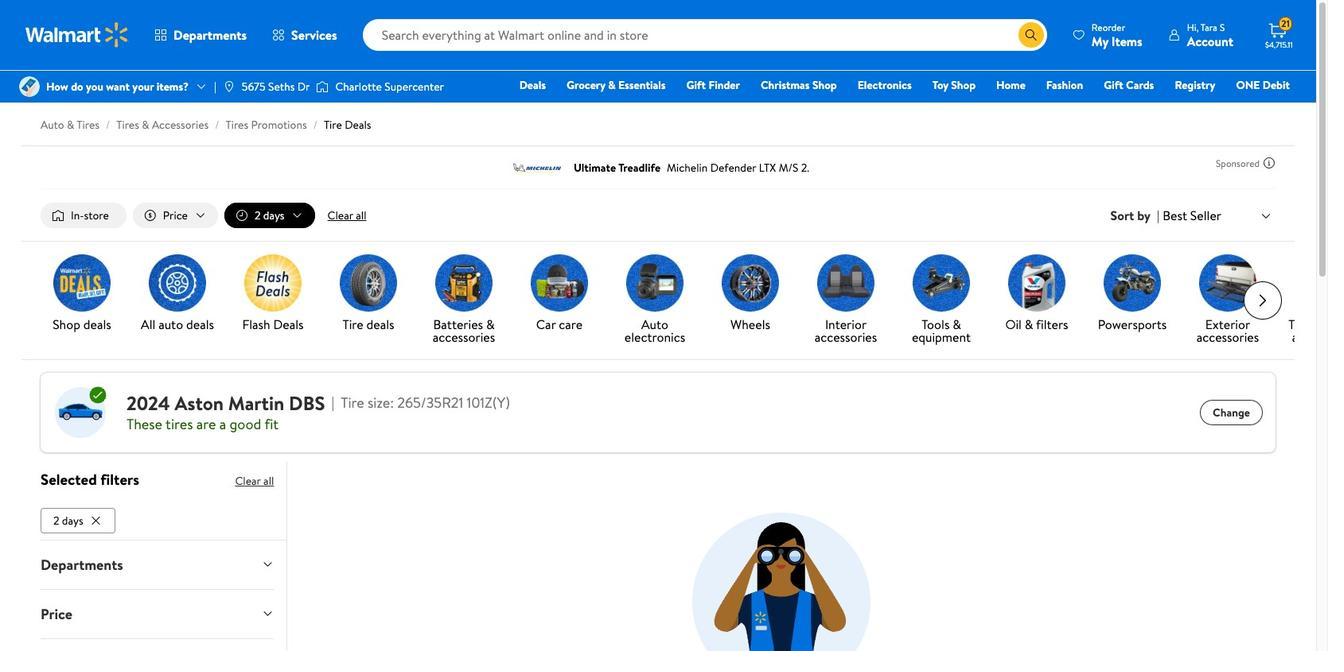 Task type: locate. For each thing, give the bounding box(es) containing it.
deals inside deals link
[[520, 77, 546, 93]]

& right truck
[[1322, 316, 1329, 334]]

3 accessories from the left
[[1197, 329, 1260, 346]]

shop
[[813, 77, 837, 93], [952, 77, 976, 93], [53, 316, 80, 334]]

tires down you
[[77, 117, 99, 133]]

change button
[[1200, 400, 1263, 426]]

filters right 'oil'
[[1036, 316, 1069, 334]]

reorder my items
[[1092, 20, 1143, 50]]

2 gift from the left
[[1104, 77, 1124, 93]]

auto down how at the left top of page
[[41, 117, 64, 133]]

| inside sort and filter section element
[[1157, 207, 1160, 225]]

1 gift from the left
[[687, 77, 706, 93]]

accessories down next slide for chipmodulewithimages list
[[1197, 329, 1260, 346]]

car care link
[[518, 255, 601, 334]]

ad disclaimer and feedback image
[[1263, 157, 1276, 170]]

2 horizontal spatial deals
[[520, 77, 546, 93]]

accessories
[[433, 329, 495, 346], [815, 329, 877, 346], [1197, 329, 1260, 346]]

car
[[536, 316, 556, 334]]

& right tools
[[953, 316, 962, 334]]

0 horizontal spatial shop
[[53, 316, 80, 334]]

walmart+
[[1243, 100, 1290, 115]]

items
[[1112, 32, 1143, 50]]

3 / from the left
[[313, 117, 318, 133]]

deals left grocery at the top left of page
[[520, 77, 546, 93]]

0 horizontal spatial |
[[214, 79, 216, 95]]

1 vertical spatial 2 days
[[53, 513, 83, 529]]

0 vertical spatial auto
[[41, 117, 64, 133]]

clear all button up tires image
[[321, 203, 373, 229]]

0 horizontal spatial deals
[[83, 316, 111, 334]]

shop all. image
[[53, 255, 111, 312]]

2 accessories from the left
[[815, 329, 877, 346]]

1 horizontal spatial accessories
[[815, 329, 877, 346]]

change
[[1213, 405, 1251, 421]]

tire
[[324, 117, 342, 133], [343, 316, 364, 334], [341, 393, 364, 413]]

essentials
[[619, 77, 666, 93]]

2 inside button
[[53, 513, 59, 529]]

clear all down good
[[235, 474, 274, 490]]

1 horizontal spatial auto
[[642, 316, 669, 334]]

0 vertical spatial clear all button
[[321, 203, 373, 229]]

 image for 5675 seths dr
[[223, 80, 236, 93]]

1 horizontal spatial clear all button
[[321, 203, 373, 229]]

3 tires from the left
[[226, 117, 248, 133]]

walmart image
[[25, 22, 129, 48]]

gift left finder
[[687, 77, 706, 93]]

2 horizontal spatial shop
[[952, 77, 976, 93]]

2 vertical spatial |
[[332, 393, 334, 413]]

best seller button
[[1160, 205, 1276, 226]]

best
[[1163, 207, 1188, 224]]

christmas shop link
[[754, 76, 844, 94]]

& for filters
[[1025, 316, 1034, 334]]

1 horizontal spatial 2 days
[[255, 208, 285, 224]]

1 horizontal spatial price
[[163, 208, 188, 224]]

0 horizontal spatial gift
[[687, 77, 706, 93]]

supercenter
[[385, 79, 444, 95]]

1 vertical spatial auto
[[642, 316, 669, 334]]

| right dbs on the left of the page
[[332, 393, 334, 413]]

1 horizontal spatial 2
[[255, 208, 261, 224]]

2 days inside button
[[53, 513, 83, 529]]

| left "5675"
[[214, 79, 216, 95]]

auto inside auto electronics
[[642, 316, 669, 334]]

tire down charlotte at top
[[324, 117, 342, 133]]

1 horizontal spatial /
[[215, 117, 219, 133]]

2 down selected
[[53, 513, 59, 529]]

tire down tires image
[[343, 316, 364, 334]]

tire left size:
[[341, 393, 364, 413]]

gift left cards
[[1104, 77, 1124, 93]]

/ right auto & tires link
[[106, 117, 110, 133]]

tires down "5675"
[[226, 117, 248, 133]]

sponsored
[[1216, 156, 1260, 170]]

1 accessories from the left
[[433, 329, 495, 346]]

days up flash deals image
[[263, 208, 285, 224]]

oil
[[1006, 316, 1022, 334]]

2 days inside dropdown button
[[255, 208, 285, 224]]

clear all button
[[321, 203, 373, 229], [235, 469, 274, 494]]

equipment
[[912, 329, 971, 346]]

price
[[163, 208, 188, 224], [41, 605, 72, 625]]

0 vertical spatial tire
[[324, 117, 342, 133]]

0 vertical spatial |
[[214, 79, 216, 95]]

1 vertical spatial |
[[1157, 207, 1160, 225]]

2 vertical spatial deals
[[273, 316, 304, 334]]

& right grocery at the top left of page
[[608, 77, 616, 93]]

0 horizontal spatial accessories
[[433, 329, 495, 346]]

clear right 2 days dropdown button on the top of the page
[[328, 208, 353, 224]]

deals for shop deals
[[83, 316, 111, 334]]

0 horizontal spatial  image
[[223, 80, 236, 93]]

tab
[[28, 640, 287, 652]]

1 horizontal spatial clear
[[328, 208, 353, 224]]

& inside batteries & accessories
[[486, 316, 495, 334]]

flash deals link
[[232, 255, 314, 334]]

& right 'oil'
[[1025, 316, 1034, 334]]

shop deals link
[[41, 255, 123, 334]]

1 vertical spatial departments
[[41, 555, 123, 575]]

deals down charlotte at top
[[345, 117, 371, 133]]

shop down shop all. image
[[53, 316, 80, 334]]

0 vertical spatial clear all
[[328, 208, 367, 224]]

0 horizontal spatial days
[[62, 513, 83, 529]]

accessories
[[152, 117, 209, 133]]

all inside sort and filter section element
[[356, 208, 367, 224]]

 image
[[19, 76, 40, 97]]

departments down 2 days button
[[41, 555, 123, 575]]

price button up shop auto image
[[133, 203, 218, 229]]

days inside dropdown button
[[263, 208, 285, 224]]

deals
[[520, 77, 546, 93], [345, 117, 371, 133], [273, 316, 304, 334]]

clear down good
[[235, 474, 261, 490]]

days down selected
[[62, 513, 83, 529]]

0 vertical spatial days
[[263, 208, 285, 224]]

0 vertical spatial 2
[[255, 208, 261, 224]]

flash deals
[[242, 316, 304, 334]]

departments
[[174, 26, 247, 44], [41, 555, 123, 575]]

0 vertical spatial 2 days
[[255, 208, 285, 224]]

1 vertical spatial clear all
[[235, 474, 274, 490]]

0 horizontal spatial /
[[106, 117, 110, 133]]

debit
[[1263, 77, 1290, 93]]

auto down auto electronics image
[[642, 316, 669, 334]]

1 vertical spatial deals
[[345, 117, 371, 133]]

2 horizontal spatial /
[[313, 117, 318, 133]]

all up tires image
[[356, 208, 367, 224]]

2 days button
[[41, 508, 115, 534]]

3 deals from the left
[[367, 316, 394, 334]]

0 vertical spatial departments
[[174, 26, 247, 44]]

1 horizontal spatial days
[[263, 208, 285, 224]]

0 horizontal spatial tires
[[77, 117, 99, 133]]

1 horizontal spatial |
[[332, 393, 334, 413]]

size:
[[368, 393, 394, 413]]

tire deals link
[[327, 255, 410, 334]]

are
[[196, 414, 216, 434]]

deals for tire deals
[[367, 316, 394, 334]]

fashion
[[1047, 77, 1084, 93]]

1 vertical spatial days
[[62, 513, 83, 529]]

walmart+ link
[[1236, 99, 1298, 116]]

departments inside departments popup button
[[174, 26, 247, 44]]

all auto deals link
[[136, 255, 219, 334]]

tire deals
[[343, 316, 394, 334]]

tire inside 2024 aston martin dbs | tire size: 265/35r21 101z(y) these tires are a good fit
[[341, 393, 364, 413]]

clear all up tires image
[[328, 208, 367, 224]]

1 vertical spatial price button
[[28, 590, 287, 639]]

shop right the "christmas"
[[813, 77, 837, 93]]

0 horizontal spatial 2
[[53, 513, 59, 529]]

2 inside dropdown button
[[255, 208, 261, 224]]

deals
[[83, 316, 111, 334], [186, 316, 214, 334], [367, 316, 394, 334]]

2 horizontal spatial accessories
[[1197, 329, 1260, 346]]

interior accessories
[[815, 316, 877, 346]]

martin
[[228, 390, 284, 417]]

 image
[[316, 79, 329, 95], [223, 80, 236, 93]]

1 horizontal spatial deals
[[186, 316, 214, 334]]

auto electronics
[[625, 316, 686, 346]]

deals down tires image
[[367, 316, 394, 334]]

1 vertical spatial clear
[[235, 474, 261, 490]]

wheels link
[[709, 255, 792, 334]]

shop right toy
[[952, 77, 976, 93]]

price button down departments tab
[[28, 590, 287, 639]]

1 vertical spatial price
[[41, 605, 72, 625]]

applied filters section element
[[41, 470, 139, 490]]

accessories down the batteries & accessories image
[[433, 329, 495, 346]]

0 horizontal spatial deals
[[273, 316, 304, 334]]

0 horizontal spatial filters
[[100, 470, 139, 490]]

1 vertical spatial clear all button
[[235, 469, 274, 494]]

2024 aston martin dbs | tire size: 265/35r21 101z(y) these tires are a good fit
[[127, 390, 510, 434]]

2 horizontal spatial deals
[[367, 316, 394, 334]]

days
[[263, 208, 285, 224], [62, 513, 83, 529]]

tires
[[77, 117, 99, 133], [116, 117, 139, 133], [226, 117, 248, 133]]

1 horizontal spatial  image
[[316, 79, 329, 95]]

 image left "5675"
[[223, 80, 236, 93]]

2 up flash deals image
[[255, 208, 261, 224]]

clear all button down good
[[235, 469, 274, 494]]

flash
[[242, 316, 270, 334]]

price button
[[133, 203, 218, 229], [28, 590, 287, 639]]

filters
[[1036, 316, 1069, 334], [100, 470, 139, 490]]

departments tab
[[28, 541, 287, 590]]

1 deals from the left
[[83, 316, 111, 334]]

2 days down selected
[[53, 513, 83, 529]]

2
[[255, 208, 261, 224], [53, 513, 59, 529]]

0 horizontal spatial clear all button
[[235, 469, 274, 494]]

0 horizontal spatial price
[[41, 605, 72, 625]]

departments button
[[142, 16, 260, 54]]

shop for christmas shop
[[813, 77, 837, 93]]

& right batteries
[[486, 316, 495, 334]]

0 vertical spatial deals
[[520, 77, 546, 93]]

your
[[132, 79, 154, 95]]

auto & tires / tires & accessories / tires promotions / tire deals
[[41, 117, 371, 133]]

& inside the truck &
[[1322, 316, 1329, 334]]

electronics
[[625, 329, 686, 346]]

days inside button
[[62, 513, 83, 529]]

/
[[106, 117, 110, 133], [215, 117, 219, 133], [313, 117, 318, 133]]

1 horizontal spatial clear all
[[328, 208, 367, 224]]

departments up items?
[[174, 26, 247, 44]]

auto for auto electronics
[[642, 316, 669, 334]]

0 horizontal spatial auto
[[41, 117, 64, 133]]

&
[[608, 77, 616, 93], [67, 117, 74, 133], [142, 117, 149, 133], [486, 316, 495, 334], [953, 316, 962, 334], [1025, 316, 1034, 334], [1322, 316, 1329, 334]]

clear all inside button
[[328, 208, 367, 224]]

0 vertical spatial price
[[163, 208, 188, 224]]

/ right accessories
[[215, 117, 219, 133]]

0 horizontal spatial departments
[[41, 555, 123, 575]]

21
[[1282, 17, 1290, 30]]

0 vertical spatial all
[[356, 208, 367, 224]]

grocery & essentials
[[567, 77, 666, 93]]

all down fit
[[264, 474, 274, 490]]

2 days up flash deals image
[[255, 208, 285, 224]]

0 horizontal spatial clear
[[235, 474, 261, 490]]

batteries & accessories link
[[423, 255, 505, 347]]

price tab
[[28, 590, 287, 639]]

gift finder link
[[679, 76, 747, 94]]

& inside tools & equipment
[[953, 316, 962, 334]]

accessories for exterior accessories
[[1197, 329, 1260, 346]]

filters right selected
[[100, 470, 139, 490]]

& for essentials
[[608, 77, 616, 93]]

in-store button
[[41, 203, 126, 229]]

want
[[106, 79, 130, 95]]

toy shop
[[933, 77, 976, 93]]

2 horizontal spatial tires
[[226, 117, 248, 133]]

1 horizontal spatial filters
[[1036, 316, 1069, 334]]

deals right auto
[[186, 316, 214, 334]]

how
[[46, 79, 68, 95]]

0 horizontal spatial 2 days
[[53, 513, 83, 529]]

you
[[86, 79, 103, 95]]

0 horizontal spatial all
[[264, 474, 274, 490]]

1 horizontal spatial gift
[[1104, 77, 1124, 93]]

| right 'by'
[[1157, 207, 1160, 225]]

car care image
[[531, 255, 588, 312]]

one debit link
[[1229, 76, 1298, 94]]

oil & filters
[[1006, 316, 1069, 334]]

0 vertical spatial clear
[[328, 208, 353, 224]]

clear inside sort and filter section element
[[328, 208, 353, 224]]

clear all
[[328, 208, 367, 224], [235, 474, 274, 490]]

1 horizontal spatial shop
[[813, 77, 837, 93]]

2 horizontal spatial |
[[1157, 207, 1160, 225]]

/ left tire deals link
[[313, 117, 318, 133]]

all
[[141, 316, 155, 334]]

1 horizontal spatial all
[[356, 208, 367, 224]]

oil & filters image
[[1009, 255, 1066, 312]]

2 vertical spatial tire
[[341, 393, 364, 413]]

tires down want
[[116, 117, 139, 133]]

home
[[997, 77, 1026, 93]]

1 horizontal spatial tires
[[116, 117, 139, 133]]

interior accessories image
[[818, 255, 875, 312]]

0 vertical spatial filters
[[1036, 316, 1069, 334]]

shop inside 'link'
[[813, 77, 837, 93]]

1 horizontal spatial departments
[[174, 26, 247, 44]]

deals down shop all. image
[[83, 316, 111, 334]]

1 vertical spatial 2
[[53, 513, 59, 529]]

flash deals image
[[244, 255, 302, 312]]

accessories down interior accessories image
[[815, 329, 877, 346]]

wheels
[[731, 316, 771, 334]]

clear all button inside sort and filter section element
[[321, 203, 373, 229]]

& down do
[[67, 117, 74, 133]]

 image right dr at the top of the page
[[316, 79, 329, 95]]

deals right flash
[[273, 316, 304, 334]]

0 horizontal spatial clear all
[[235, 474, 274, 490]]



Task type: describe. For each thing, give the bounding box(es) containing it.
batteries
[[433, 316, 483, 334]]

hi,
[[1187, 20, 1199, 34]]

reorder
[[1092, 20, 1126, 34]]

| inside 2024 aston martin dbs | tire size: 265/35r21 101z(y) these tires are a good fit
[[332, 393, 334, 413]]

services
[[291, 26, 337, 44]]

accessories for interior accessories
[[815, 329, 877, 346]]

grocery & essentials link
[[560, 76, 673, 94]]

sort by |
[[1111, 207, 1160, 225]]

exterior
[[1206, 316, 1251, 334]]

auto for auto & tires / tires & accessories / tires promotions / tire deals
[[41, 117, 64, 133]]

shop for toy shop
[[952, 77, 976, 93]]

tire deals link
[[324, 117, 371, 133]]

& for tires
[[67, 117, 74, 133]]

tires promotions link
[[226, 117, 307, 133]]

registry link
[[1168, 76, 1223, 94]]

how do you want your items?
[[46, 79, 189, 95]]

$4,715.11
[[1266, 39, 1293, 50]]

auto electronics image
[[626, 255, 684, 312]]

best seller
[[1163, 207, 1222, 224]]

tires & accessories link
[[116, 117, 209, 133]]

search icon image
[[1025, 29, 1038, 41]]

265/35r21
[[398, 393, 464, 413]]

promotions
[[251, 117, 307, 133]]

registry
[[1175, 77, 1216, 93]]

clear for the left clear all button
[[235, 474, 261, 490]]

batteries & accessories
[[433, 316, 495, 346]]

gift cards
[[1104, 77, 1155, 93]]

truck & link
[[1282, 255, 1329, 347]]

seths
[[268, 79, 295, 95]]

interior
[[825, 316, 867, 334]]

1 vertical spatial filters
[[100, 470, 139, 490]]

one
[[1237, 77, 1260, 93]]

good
[[230, 414, 261, 434]]

all auto deals
[[141, 316, 214, 334]]

tools & equipment
[[912, 316, 971, 346]]

gift finder
[[687, 77, 740, 93]]

fashion link
[[1039, 76, 1091, 94]]

price inside sort and filter section element
[[163, 208, 188, 224]]

deals link
[[512, 76, 553, 94]]

vehicle type: car and truck image
[[53, 386, 107, 440]]

selected
[[41, 470, 97, 490]]

Walmart Site-Wide search field
[[363, 19, 1047, 51]]

charlotte supercenter
[[335, 79, 444, 95]]

christmas shop
[[761, 77, 837, 93]]

truck &
[[1289, 316, 1329, 346]]

gift for gift cards
[[1104, 77, 1124, 93]]

in-store
[[71, 208, 109, 224]]

exterior accessories
[[1197, 316, 1260, 346]]

2 days list item
[[41, 505, 118, 534]]

aston
[[175, 390, 224, 417]]

gift for gift finder
[[687, 77, 706, 93]]

batteries & accessories image
[[435, 255, 493, 312]]

powersports image
[[1104, 255, 1161, 312]]

2024
[[127, 390, 170, 417]]

deals inside flash deals link
[[273, 316, 304, 334]]

electronics
[[858, 77, 912, 93]]

price inside price tab
[[41, 605, 72, 625]]

tara
[[1201, 20, 1218, 34]]

Search search field
[[363, 19, 1047, 51]]

2 deals from the left
[[186, 316, 214, 334]]

2 tires from the left
[[116, 117, 139, 133]]

powersports link
[[1091, 255, 1174, 334]]

tires
[[166, 414, 193, 434]]

shop auto image
[[149, 255, 206, 312]]

1 vertical spatial all
[[264, 474, 274, 490]]

5675 seths dr
[[242, 79, 310, 95]]

toy shop link
[[926, 76, 983, 94]]

truck
[[1289, 316, 1319, 334]]

 image for charlotte supercenter
[[316, 79, 329, 95]]

& left accessories
[[142, 117, 149, 133]]

by
[[1138, 207, 1151, 225]]

a
[[219, 414, 226, 434]]

1 horizontal spatial deals
[[345, 117, 371, 133]]

next slide for chipmodulewithimages list image
[[1244, 282, 1282, 320]]

dr
[[297, 79, 310, 95]]

tools & equipment image
[[913, 255, 970, 312]]

selected filters
[[41, 470, 139, 490]]

electronics link
[[851, 76, 919, 94]]

car care
[[536, 316, 583, 334]]

one debit walmart+
[[1237, 77, 1290, 115]]

my
[[1092, 32, 1109, 50]]

1 / from the left
[[106, 117, 110, 133]]

auto electronics link
[[614, 255, 697, 347]]

exterior accessories image
[[1200, 255, 1257, 312]]

departments inside departments dropdown button
[[41, 555, 123, 575]]

clear all for clear all button within sort and filter section element
[[328, 208, 367, 224]]

1 tires from the left
[[77, 117, 99, 133]]

tools
[[922, 316, 950, 334]]

sort
[[1111, 207, 1135, 225]]

christmas
[[761, 77, 810, 93]]

0 vertical spatial price button
[[133, 203, 218, 229]]

auto
[[159, 316, 183, 334]]

tools & equipment link
[[900, 255, 983, 347]]

clear all for the left clear all button
[[235, 474, 274, 490]]

tires image
[[340, 255, 397, 312]]

powersports
[[1098, 316, 1167, 334]]

oil & filters link
[[996, 255, 1079, 334]]

in-
[[71, 208, 84, 224]]

clear for clear all button within sort and filter section element
[[328, 208, 353, 224]]

wheels image
[[722, 255, 779, 312]]

items?
[[157, 79, 189, 95]]

sort and filter section element
[[21, 190, 1295, 241]]

interior accessories link
[[805, 255, 888, 347]]

exterior accessories link
[[1187, 255, 1270, 347]]

& for equipment
[[953, 316, 962, 334]]

cards
[[1126, 77, 1155, 93]]

do
[[71, 79, 83, 95]]

& for accessories
[[486, 316, 495, 334]]

1 vertical spatial tire
[[343, 316, 364, 334]]

seller
[[1191, 207, 1222, 224]]

shop deals
[[53, 316, 111, 334]]

hi, tara s account
[[1187, 20, 1234, 50]]

2 / from the left
[[215, 117, 219, 133]]

these
[[127, 414, 162, 434]]

care
[[559, 316, 583, 334]]



Task type: vqa. For each thing, say whether or not it's contained in the screenshot.
deals to the right
yes



